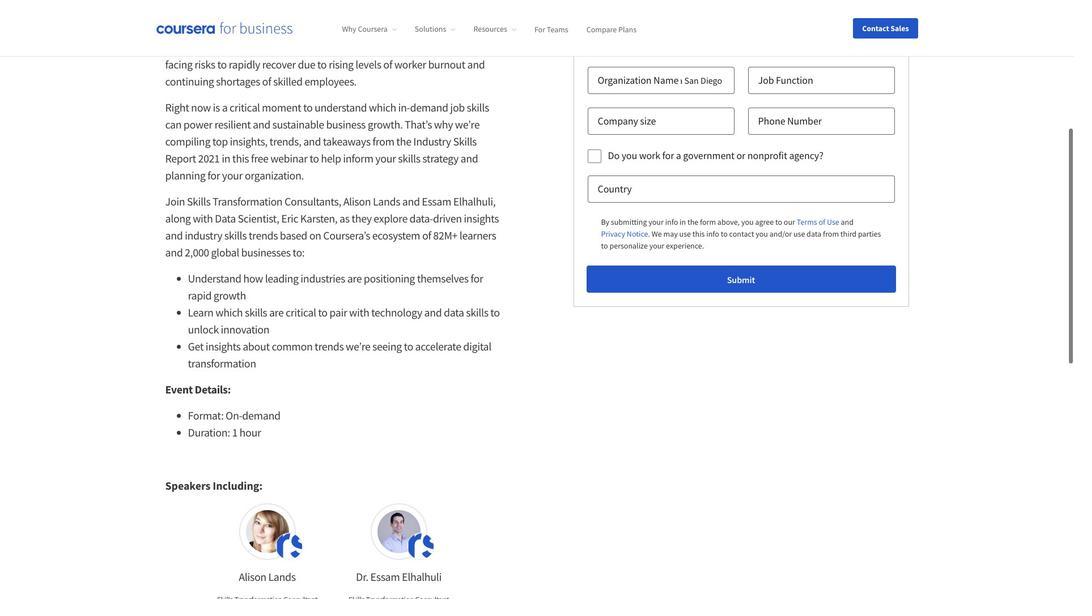Task type: describe. For each thing, give the bounding box(es) containing it.
and right strategy
[[461, 151, 478, 166]]

business
[[326, 117, 366, 132]]

why
[[342, 24, 356, 34]]

organization
[[598, 74, 652, 87]]

that's
[[405, 117, 432, 132]]

1
[[232, 426, 238, 440]]

demand inside format: on-demand duration: 1 hour
[[242, 409, 280, 423]]

dr. essam elhalhuli
[[356, 570, 442, 585]]

positioning
[[364, 272, 415, 286]]

First Name text field
[[588, 0, 734, 12]]

phone number
[[758, 115, 822, 128]]

data-
[[410, 211, 433, 226]]

your up transformation
[[222, 168, 243, 183]]

compiling
[[165, 134, 210, 149]]

info inside the by submitting your info in the form above, you agree to our terms of use and privacy notice
[[665, 217, 678, 228]]

industry
[[185, 228, 222, 243]]

rapidly
[[229, 57, 260, 71]]

between pandemic-related job losses and increasing forms of automation, workers across industries are experiencing massive challenges in preparing for a digital-focused future. what's more, many companies are facing risks to rapidly recover due to rising levels of worker burnout and continuing shortages of skilled employees.
[[165, 6, 499, 88]]

lands inside join skills transformation consultants, alison lands and essam elhalhuli, along with data scientist, eric karsten, as they explore data-driven insights and industry skills trends based on coursera's ecosystem of 82m+ learners and 2,000 global businesses to:
[[373, 194, 400, 209]]

function
[[776, 74, 813, 87]]

coursera's
[[323, 228, 370, 243]]

data inside understand how leading industries are positioning themselves for rapid growth learn which skills are critical to pair with technology and data skills to unlock innovation get insights about common trends we're seeing to accelerate digital transformation
[[444, 306, 464, 320]]

and up data-
[[402, 194, 420, 209]]

understand
[[315, 100, 367, 115]]

compare
[[587, 24, 617, 34]]

why coursera link
[[342, 24, 397, 34]]

info inside . we may use this info to contact you and/or use data from third parties to personalize your experience.
[[707, 229, 719, 239]]

nonprofit
[[748, 149, 787, 162]]

join
[[165, 194, 185, 209]]

we're inside right now is a critical moment to understand which in-demand job skills can power resilient and sustainable business growth. that's why we're compiling top insights, trends, and takeaways from the industry skills report 2021 in this free webinar to help inform your skills strategy and planning for your organization.
[[455, 117, 480, 132]]

submit button
[[587, 266, 896, 293]]

elhalhuli,
[[453, 194, 496, 209]]

top
[[212, 134, 228, 149]]

karsten,
[[300, 211, 338, 226]]

use
[[827, 217, 839, 228]]

for inside right now is a critical moment to understand which in-demand job skills can power resilient and sustainable business growth. that's why we're compiling top insights, trends, and takeaways from the industry skills report 2021 in this free webinar to help inform your skills strategy and planning for your organization.
[[207, 168, 220, 183]]

shortages
[[216, 74, 260, 88]]

. we
[[648, 229, 662, 239]]

sustainable
[[272, 117, 324, 132]]

facing
[[165, 57, 193, 71]]

for inside understand how leading industries are positioning themselves for rapid growth learn which skills are critical to pair with technology and data skills to unlock innovation get insights about common trends we're seeing to accelerate digital transformation
[[471, 272, 483, 286]]

transformation
[[188, 357, 256, 371]]

and/or
[[770, 229, 792, 239]]

leading
[[265, 272, 299, 286]]

plans
[[619, 24, 637, 34]]

with inside join skills transformation consultants, alison lands and essam elhalhuli, along with data scientist, eric karsten, as they explore data-driven insights and industry skills trends based on coursera's ecosystem of 82m+ learners and 2,000 global businesses to:
[[193, 211, 213, 226]]

your inside the by submitting your info in the form above, you agree to our terms of use and privacy notice
[[649, 217, 664, 228]]

coursera for business image
[[156, 22, 292, 34]]

terms of use link
[[797, 217, 839, 229]]

innovation
[[221, 323, 269, 337]]

to up digital on the left of the page
[[491, 306, 500, 320]]

insights inside understand how leading industries are positioning themselves for rapid growth learn which skills are critical to pair with technology and data skills to unlock innovation get insights about common trends we're seeing to accelerate digital transformation
[[206, 340, 241, 354]]

country
[[598, 183, 632, 196]]

losses
[[306, 6, 334, 20]]

Work Email Address email field
[[748, 26, 895, 53]]

more,
[[367, 40, 394, 54]]

2 use from the left
[[794, 229, 805, 239]]

this inside right now is a critical moment to understand which in-demand job skills can power resilient and sustainable business growth. that's why we're compiling top insights, trends, and takeaways from the industry skills report 2021 in this free webinar to help inform your skills strategy and planning for your organization.
[[232, 151, 249, 166]]

terms of
[[797, 217, 826, 228]]

driven
[[433, 211, 462, 226]]

parties
[[858, 229, 881, 239]]

based
[[280, 228, 307, 243]]

resources
[[474, 24, 507, 34]]

alison inside join skills transformation consultants, alison lands and essam elhalhuli, along with data scientist, eric karsten, as they explore data-driven insights and industry skills trends based on coursera's ecosystem of 82m+ learners and 2,000 global businesses to:
[[343, 194, 371, 209]]

organization name
[[598, 74, 679, 87]]

industries inside between pandemic-related job losses and increasing forms of automation, workers across industries are experiencing massive challenges in preparing for a digital-focused future. what's more, many companies are facing risks to rapidly recover due to rising levels of worker burnout and continuing shortages of skilled employees.
[[235, 23, 279, 37]]

data
[[215, 211, 236, 226]]

skills inside join skills transformation consultants, alison lands and essam elhalhuli, along with data scientist, eric karsten, as they explore data-driven insights and industry skills trends based on coursera's ecosystem of 82m+ learners and 2,000 global businesses to:
[[224, 228, 247, 243]]

privacy notice link
[[601, 229, 648, 241]]

contact
[[729, 229, 754, 239]]

you inside the by submitting your info in the form above, you agree to our terms of use and privacy notice
[[742, 217, 754, 228]]

job inside between pandemic-related job losses and increasing forms of automation, workers across industries are experiencing massive challenges in preparing for a digital-focused future. what's more, many companies are facing risks to rapidly recover due to rising levels of worker burnout and continuing shortages of skilled employees.
[[290, 6, 304, 20]]

your inside . we may use this info to contact you and/or use data from third parties to personalize your experience.
[[650, 241, 665, 251]]

format:
[[188, 409, 224, 423]]

skills inside join skills transformation consultants, alison lands and essam elhalhuli, along with data scientist, eric karsten, as they explore data-driven insights and industry skills trends based on coursera's ecosystem of 82m+ learners and 2,000 global businesses to:
[[187, 194, 211, 209]]

to down the above,
[[721, 229, 728, 239]]

for teams link
[[535, 24, 568, 34]]

a inside between pandemic-related job losses and increasing forms of automation, workers across industries are experiencing massive challenges in preparing for a digital-focused future. what's more, many companies are facing risks to rapidly recover due to rising levels of worker burnout and continuing shortages of skilled employees.
[[226, 40, 232, 54]]

inform
[[343, 151, 373, 166]]

government
[[683, 149, 735, 162]]

in inside the by submitting your info in the form above, you agree to our terms of use and privacy notice
[[680, 217, 686, 228]]

2,000
[[185, 245, 209, 260]]

technology
[[371, 306, 422, 320]]

contact sales button
[[853, 18, 918, 38]]

elhalhuli
[[402, 570, 442, 585]]

and up why
[[336, 6, 354, 20]]

our
[[784, 217, 795, 228]]

workers
[[165, 23, 202, 37]]

0 horizontal spatial alison
[[239, 570, 266, 585]]

what's
[[335, 40, 365, 54]]

including:
[[213, 479, 263, 493]]

join skills transformation consultants, alison lands and essam elhalhuli, along with data scientist, eric karsten, as they explore data-driven insights and industry skills trends based on coursera's ecosystem of 82m+ learners and 2,000 global businesses to:
[[165, 194, 499, 260]]

scientist,
[[238, 211, 279, 226]]

for inside between pandemic-related job losses and increasing forms of automation, workers across industries are experiencing massive challenges in preparing for a digital-focused future. what's more, many companies are facing risks to rapidly recover due to rising levels of worker burnout and continuing shortages of skilled employees.
[[211, 40, 224, 54]]

ecosystem
[[372, 228, 420, 243]]

a inside right now is a critical moment to understand which in-demand job skills can power resilient and sustainable business growth. that's why we're compiling top insights, trends, and takeaways from the industry skills report 2021 in this free webinar to help inform your skills strategy and planning for your organization.
[[222, 100, 228, 115]]

solutions
[[415, 24, 446, 34]]

and up insights,
[[253, 117, 270, 132]]

Organization Name text field
[[588, 67, 734, 94]]

third
[[841, 229, 857, 239]]

do
[[608, 149, 620, 162]]

speakers
[[165, 479, 211, 493]]

and down sustainable
[[303, 134, 321, 149]]

risks
[[195, 57, 215, 71]]

pair
[[330, 306, 347, 320]]

to left help
[[310, 151, 319, 166]]

job for job title
[[598, 33, 614, 46]]

this inside . we may use this info to contact you and/or use data from third parties to personalize your experience.
[[693, 229, 705, 239]]

the inside right now is a critical moment to understand which in-demand job skills can power resilient and sustainable business growth. that's why we're compiling top insights, trends, and takeaways from the industry skills report 2021 in this free webinar to help inform your skills strategy and planning for your organization.
[[396, 134, 411, 149]]

may
[[664, 229, 678, 239]]

contact sales
[[862, 23, 909, 33]]

job inside right now is a critical moment to understand which in-demand job skills can power resilient and sustainable business growth. that's why we're compiling top insights, trends, and takeaways from the industry skills report 2021 in this free webinar to help inform your skills strategy and planning for your organization.
[[450, 100, 465, 115]]

we're inside understand how leading industries are positioning themselves for rapid growth learn which skills are critical to pair with technology and data skills to unlock innovation get insights about common trends we're seeing to accelerate digital transformation
[[346, 340, 371, 354]]

and right burnout
[[467, 57, 485, 71]]

on
[[309, 228, 321, 243]]

growth
[[214, 289, 246, 303]]

free
[[251, 151, 269, 166]]

recover
[[262, 57, 296, 71]]

report
[[165, 151, 196, 166]]

are up focused
[[281, 23, 296, 37]]

skills inside right now is a critical moment to understand which in-demand job skills can power resilient and sustainable business growth. that's why we're compiling top insights, trends, and takeaways from the industry skills report 2021 in this free webinar to help inform your skills strategy and planning for your organization.
[[453, 134, 477, 149]]

is
[[213, 100, 220, 115]]

2021
[[198, 151, 220, 166]]

to right due on the top left
[[317, 57, 327, 71]]

and inside the by submitting your info in the form above, you agree to our terms of use and privacy notice
[[841, 217, 854, 228]]

as
[[340, 211, 350, 226]]

for right work at top
[[663, 149, 674, 162]]

Job Title text field
[[588, 26, 734, 53]]



Task type: vqa. For each thing, say whether or not it's contained in the screenshot.
list item
no



Task type: locate. For each thing, give the bounding box(es) containing it.
to right 'risks' at the top left of page
[[217, 57, 227, 71]]

0 horizontal spatial you
[[622, 149, 637, 162]]

industries
[[235, 23, 279, 37], [301, 272, 345, 286]]

this down insights,
[[232, 151, 249, 166]]

essam inside join skills transformation consultants, alison lands and essam elhalhuli, along with data scientist, eric karsten, as they explore data-driven insights and industry skills trends based on coursera's ecosystem of 82m+ learners and 2,000 global businesses to:
[[422, 194, 451, 209]]

82m+
[[433, 228, 458, 243]]

to left pair
[[318, 306, 328, 320]]

0 vertical spatial skills
[[453, 134, 477, 149]]

trends down pair
[[315, 340, 344, 354]]

data down terms of
[[807, 229, 822, 239]]

with right pair
[[349, 306, 369, 320]]

work
[[639, 149, 661, 162]]

1 horizontal spatial you
[[742, 217, 754, 228]]

skilled
[[273, 74, 303, 88]]

for right themselves
[[471, 272, 483, 286]]

rising
[[329, 57, 354, 71]]

0 vertical spatial which
[[369, 100, 396, 115]]

1 horizontal spatial industries
[[301, 272, 345, 286]]

job up the why
[[450, 100, 465, 115]]

automation,
[[443, 6, 499, 20]]

Last Name text field
[[748, 0, 895, 12]]

1 vertical spatial you
[[742, 217, 754, 228]]

1 horizontal spatial alison
[[343, 194, 371, 209]]

in up experience.
[[680, 217, 686, 228]]

speakers including:
[[165, 479, 263, 493]]

critical up common
[[286, 306, 316, 320]]

1 vertical spatial which
[[216, 306, 243, 320]]

rapid
[[188, 289, 212, 303]]

0 horizontal spatial use
[[680, 229, 691, 239]]

0 vertical spatial a
[[226, 40, 232, 54]]

in
[[447, 23, 456, 37], [222, 151, 230, 166], [680, 217, 686, 228]]

data inside . we may use this info to contact you and/or use data from third parties to personalize your experience.
[[807, 229, 822, 239]]

0 horizontal spatial demand
[[242, 409, 280, 423]]

0 vertical spatial trends
[[249, 228, 278, 243]]

are
[[281, 23, 296, 37], [475, 40, 490, 54], [347, 272, 362, 286], [269, 306, 284, 320]]

pandemic-
[[207, 6, 256, 20]]

challenges
[[397, 23, 445, 37]]

with up industry
[[193, 211, 213, 226]]

transformation
[[213, 194, 283, 209]]

right now is a critical moment to understand which in-demand job skills can power resilient and sustainable business growth. that's why we're compiling top insights, trends, and takeaways from the industry skills report 2021 in this free webinar to help inform your skills strategy and planning for your organization.
[[165, 100, 489, 183]]

0 vertical spatial the
[[396, 134, 411, 149]]

trends inside join skills transformation consultants, alison lands and essam elhalhuli, along with data scientist, eric karsten, as they explore data-driven insights and industry skills trends based on coursera's ecosystem of 82m+ learners and 2,000 global businesses to:
[[249, 228, 278, 243]]

in up companies
[[447, 23, 456, 37]]

1 vertical spatial data
[[444, 306, 464, 320]]

we're left seeing
[[346, 340, 371, 354]]

job function
[[758, 74, 813, 87]]

1 horizontal spatial use
[[794, 229, 805, 239]]

1 vertical spatial skills
[[187, 194, 211, 209]]

info up the may
[[665, 217, 678, 228]]

0 horizontal spatial insights
[[206, 340, 241, 354]]

job left 'function'
[[758, 74, 774, 87]]

from inside right now is a critical moment to understand which in-demand job skills can power resilient and sustainable business growth. that's why we're compiling top insights, trends, and takeaways from the industry skills report 2021 in this free webinar to help inform your skills strategy and planning for your organization.
[[373, 134, 394, 149]]

1 vertical spatial lands
[[268, 570, 296, 585]]

from down use
[[823, 229, 839, 239]]

1 horizontal spatial demand
[[410, 100, 448, 115]]

1 horizontal spatial which
[[369, 100, 396, 115]]

0 horizontal spatial which
[[216, 306, 243, 320]]

title
[[616, 33, 635, 46]]

industries inside understand how leading industries are positioning themselves for rapid growth learn which skills are critical to pair with technology and data skills to unlock innovation get insights about common trends we're seeing to accelerate digital transformation
[[301, 272, 345, 286]]

1 use from the left
[[680, 229, 691, 239]]

skills right join
[[187, 194, 211, 209]]

1 horizontal spatial in
[[447, 23, 456, 37]]

in inside right now is a critical moment to understand which in-demand job skills can power resilient and sustainable business growth. that's why we're compiling top insights, trends, and takeaways from the industry skills report 2021 in this free webinar to help inform your skills strategy and planning for your organization.
[[222, 151, 230, 166]]

0 vertical spatial industries
[[235, 23, 279, 37]]

1 vertical spatial in
[[222, 151, 230, 166]]

1 horizontal spatial insights
[[464, 211, 499, 226]]

1 vertical spatial alison
[[239, 570, 266, 585]]

1 horizontal spatial critical
[[286, 306, 316, 320]]

1 horizontal spatial we're
[[455, 117, 480, 132]]

1 vertical spatial info
[[707, 229, 719, 239]]

related
[[256, 6, 288, 20]]

seeing
[[373, 340, 402, 354]]

2 horizontal spatial you
[[756, 229, 768, 239]]

a right work at top
[[676, 149, 681, 162]]

company
[[598, 115, 638, 128]]

1 horizontal spatial essam
[[422, 194, 451, 209]]

strategy
[[423, 151, 459, 166]]

in right 2021
[[222, 151, 230, 166]]

1 vertical spatial we're
[[346, 340, 371, 354]]

a right is
[[222, 100, 228, 115]]

learn
[[188, 306, 214, 320]]

Phone Number telephone field
[[748, 108, 895, 135]]

demand inside right now is a critical moment to understand which in-demand job skills can power resilient and sustainable business growth. that's why we're compiling top insights, trends, and takeaways from the industry skills report 2021 in this free webinar to help inform your skills strategy and planning for your organization.
[[410, 100, 448, 115]]

0 horizontal spatial job
[[598, 33, 614, 46]]

job for job function
[[758, 74, 774, 87]]

0 horizontal spatial this
[[232, 151, 249, 166]]

are left the positioning
[[347, 272, 362, 286]]

hour
[[240, 426, 261, 440]]

takeaways
[[323, 134, 371, 149]]

unlock
[[188, 323, 219, 337]]

info down form
[[707, 229, 719, 239]]

1 horizontal spatial lands
[[373, 194, 400, 209]]

trends
[[249, 228, 278, 243], [315, 340, 344, 354]]

0 vertical spatial in
[[447, 23, 456, 37]]

contact
[[862, 23, 889, 33]]

1 vertical spatial this
[[693, 229, 705, 239]]

trends inside understand how leading industries are positioning themselves for rapid growth learn which skills are critical to pair with technology and data skills to unlock innovation get insights about common trends we're seeing to accelerate digital transformation
[[315, 340, 344, 354]]

the inside the by submitting your info in the form above, you agree to our terms of use and privacy notice
[[688, 217, 699, 228]]

increasing
[[356, 6, 402, 20]]

many
[[396, 40, 422, 54]]

your up . we
[[649, 217, 664, 228]]

1 vertical spatial with
[[349, 306, 369, 320]]

why
[[434, 117, 453, 132]]

0 vertical spatial this
[[232, 151, 249, 166]]

and up accelerate
[[424, 306, 442, 320]]

critical inside understand how leading industries are positioning themselves for rapid growth learn which skills are critical to pair with technology and data skills to unlock innovation get insights about common trends we're seeing to accelerate digital transformation
[[286, 306, 316, 320]]

which inside right now is a critical moment to understand which in-demand job skills can power resilient and sustainable business growth. that's why we're compiling top insights, trends, and takeaways from the industry skills report 2021 in this free webinar to help inform your skills strategy and planning for your organization.
[[369, 100, 396, 115]]

1 horizontal spatial with
[[349, 306, 369, 320]]

agency?
[[789, 149, 824, 162]]

0 horizontal spatial we're
[[346, 340, 371, 354]]

this down form
[[693, 229, 705, 239]]

info
[[665, 217, 678, 228], [707, 229, 719, 239]]

massive
[[358, 23, 395, 37]]

0 vertical spatial you
[[622, 149, 637, 162]]

burnout
[[428, 57, 465, 71]]

forms
[[404, 6, 430, 20]]

0 horizontal spatial trends
[[249, 228, 278, 243]]

0 horizontal spatial data
[[444, 306, 464, 320]]

0 vertical spatial lands
[[373, 194, 400, 209]]

eric
[[281, 211, 298, 226]]

are down resources
[[475, 40, 490, 54]]

0 vertical spatial critical
[[230, 100, 260, 115]]

0 vertical spatial essam
[[422, 194, 451, 209]]

right
[[165, 100, 189, 115]]

use up experience.
[[680, 229, 691, 239]]

we're right the why
[[455, 117, 480, 132]]

preparing
[[165, 40, 209, 54]]

which down growth on the left of the page
[[216, 306, 243, 320]]

critical up resilient
[[230, 100, 260, 115]]

insights up 'learners'
[[464, 211, 499, 226]]

0 horizontal spatial job
[[290, 6, 304, 20]]

for down across
[[211, 40, 224, 54]]

1 vertical spatial job
[[450, 100, 465, 115]]

1 vertical spatial from
[[823, 229, 839, 239]]

0 vertical spatial job
[[290, 6, 304, 20]]

0 vertical spatial job
[[598, 33, 614, 46]]

insights inside join skills transformation consultants, alison lands and essam elhalhuli, along with data scientist, eric karsten, as they explore data-driven insights and industry skills trends based on coursera's ecosystem of 82m+ learners and 2,000 global businesses to:
[[464, 211, 499, 226]]

1 vertical spatial essam
[[371, 570, 400, 585]]

critical inside right now is a critical moment to understand which in-demand job skills can power resilient and sustainable business growth. that's why we're compiling top insights, trends, and takeaways from the industry skills report 2021 in this free webinar to help inform your skills strategy and planning for your organization.
[[230, 100, 260, 115]]

essam up driven
[[422, 194, 451, 209]]

demand up that's
[[410, 100, 448, 115]]

of inside join skills transformation consultants, alison lands and essam elhalhuli, along with data scientist, eric karsten, as they explore data-driven insights and industry skills trends based on coursera's ecosystem of 82m+ learners and 2,000 global businesses to:
[[422, 228, 431, 243]]

format: on-demand duration: 1 hour
[[188, 409, 280, 440]]

event
[[165, 383, 193, 397]]

insights,
[[230, 134, 268, 149]]

. we may use this info to contact you and/or use data from third parties to personalize your experience.
[[601, 229, 881, 251]]

by submitting your info in the form above, you agree to our terms of use and privacy notice
[[601, 217, 855, 239]]

for down 2021
[[207, 168, 220, 183]]

1 horizontal spatial the
[[688, 217, 699, 228]]

event details:
[[165, 383, 231, 397]]

critical
[[230, 100, 260, 115], [286, 306, 316, 320]]

resources link
[[474, 24, 516, 34]]

1 horizontal spatial info
[[707, 229, 719, 239]]

1 horizontal spatial data
[[807, 229, 822, 239]]

0 vertical spatial from
[[373, 134, 394, 149]]

in inside between pandemic-related job losses and increasing forms of automation, workers across industries are experiencing massive challenges in preparing for a digital-focused future. what's more, many companies are facing risks to rapidly recover due to rising levels of worker burnout and continuing shortages of skilled employees.
[[447, 23, 456, 37]]

1 horizontal spatial from
[[823, 229, 839, 239]]

1 vertical spatial trends
[[315, 340, 344, 354]]

data
[[807, 229, 822, 239], [444, 306, 464, 320]]

to up sustainable
[[303, 100, 313, 115]]

0 horizontal spatial from
[[373, 134, 394, 149]]

along
[[165, 211, 191, 226]]

2 vertical spatial in
[[680, 217, 686, 228]]

1 horizontal spatial job
[[450, 100, 465, 115]]

trends up businesses
[[249, 228, 278, 243]]

a down coursera for business image
[[226, 40, 232, 54]]

1 horizontal spatial trends
[[315, 340, 344, 354]]

data down themselves
[[444, 306, 464, 320]]

0 horizontal spatial skills
[[187, 194, 211, 209]]

we're
[[455, 117, 480, 132], [346, 340, 371, 354]]

you up contact
[[742, 217, 754, 228]]

1 vertical spatial a
[[222, 100, 228, 115]]

accelerate
[[415, 340, 461, 354]]

and
[[336, 6, 354, 20], [467, 57, 485, 71], [253, 117, 270, 132], [303, 134, 321, 149], [461, 151, 478, 166], [402, 194, 420, 209], [841, 217, 854, 228], [165, 228, 183, 243], [165, 245, 183, 260], [424, 306, 442, 320]]

with inside understand how leading industries are positioning themselves for rapid growth learn which skills are critical to pair with technology and data skills to unlock innovation get insights about common trends we're seeing to accelerate digital transformation
[[349, 306, 369, 320]]

0 vertical spatial data
[[807, 229, 822, 239]]

digital-
[[234, 40, 265, 54]]

the down that's
[[396, 134, 411, 149]]

continuing
[[165, 74, 214, 88]]

0 vertical spatial insights
[[464, 211, 499, 226]]

job left the title
[[598, 33, 614, 46]]

0 horizontal spatial essam
[[371, 570, 400, 585]]

your down . we
[[650, 241, 665, 251]]

and down along
[[165, 228, 183, 243]]

0 vertical spatial we're
[[455, 117, 480, 132]]

use down our
[[794, 229, 805, 239]]

to:
[[293, 245, 305, 260]]

0 vertical spatial info
[[665, 217, 678, 228]]

for
[[211, 40, 224, 54], [663, 149, 674, 162], [207, 168, 220, 183], [471, 272, 483, 286]]

businesses
[[241, 245, 291, 260]]

and up third
[[841, 217, 854, 228]]

1 horizontal spatial this
[[693, 229, 705, 239]]

0 horizontal spatial info
[[665, 217, 678, 228]]

from down growth. on the left top of the page
[[373, 134, 394, 149]]

levels
[[356, 57, 381, 71]]

of down 'recover'
[[262, 74, 271, 88]]

which up growth. on the left top of the page
[[369, 100, 396, 115]]

you inside . we may use this info to contact you and/or use data from third parties to personalize your experience.
[[756, 229, 768, 239]]

demand up hour
[[242, 409, 280, 423]]

0 vertical spatial alison
[[343, 194, 371, 209]]

0 vertical spatial with
[[193, 211, 213, 226]]

compare plans
[[587, 24, 637, 34]]

employees.
[[305, 74, 357, 88]]

0 vertical spatial demand
[[410, 100, 448, 115]]

1 vertical spatial insights
[[206, 340, 241, 354]]

0 horizontal spatial lands
[[268, 570, 296, 585]]

the left form
[[688, 217, 699, 228]]

of up the solutions "link"
[[432, 6, 441, 20]]

2 vertical spatial a
[[676, 149, 681, 162]]

0 horizontal spatial in
[[222, 151, 230, 166]]

1 vertical spatial critical
[[286, 306, 316, 320]]

skills
[[453, 134, 477, 149], [187, 194, 211, 209]]

1 horizontal spatial skills
[[453, 134, 477, 149]]

2 horizontal spatial in
[[680, 217, 686, 228]]

to down privacy notice link
[[601, 241, 608, 251]]

2 vertical spatial you
[[756, 229, 768, 239]]

themselves
[[417, 272, 469, 286]]

you right do
[[622, 149, 637, 162]]

of down more,
[[383, 57, 392, 71]]

0 horizontal spatial with
[[193, 211, 213, 226]]

form
[[700, 217, 716, 228]]

personalize
[[610, 241, 648, 251]]

1 vertical spatial job
[[758, 74, 774, 87]]

now
[[191, 100, 211, 115]]

growth.
[[368, 117, 403, 132]]

across
[[204, 23, 233, 37]]

which inside understand how leading industries are positioning themselves for rapid growth learn which skills are critical to pair with technology and data skills to unlock innovation get insights about common trends we're seeing to accelerate digital transformation
[[216, 306, 243, 320]]

coursera
[[358, 24, 388, 34]]

job
[[598, 33, 614, 46], [758, 74, 774, 87]]

essam right dr.
[[371, 570, 400, 585]]

phone
[[758, 115, 786, 128]]

explore
[[374, 211, 408, 226]]

job left the losses
[[290, 6, 304, 20]]

and left 2,000
[[165, 245, 183, 260]]

for teams
[[535, 24, 568, 34]]

to right seeing
[[404, 340, 413, 354]]

industries down "to:"
[[301, 272, 345, 286]]

understand
[[188, 272, 241, 286]]

your right inform at left top
[[376, 151, 396, 166]]

of down data-
[[422, 228, 431, 243]]

name
[[654, 74, 679, 87]]

from inside . we may use this info to contact you and/or use data from third parties to personalize your experience.
[[823, 229, 839, 239]]

job title
[[598, 33, 635, 46]]

Do you work for a government or nonprofit agency? checkbox
[[588, 150, 601, 163]]

solutions link
[[415, 24, 455, 34]]

1 vertical spatial demand
[[242, 409, 280, 423]]

0 horizontal spatial critical
[[230, 100, 260, 115]]

alison
[[343, 194, 371, 209], [239, 570, 266, 585]]

insights up transformation
[[206, 340, 241, 354]]

0 horizontal spatial the
[[396, 134, 411, 149]]

and inside understand how leading industries are positioning themselves for rapid growth learn which skills are critical to pair with technology and data skills to unlock innovation get insights about common trends we're seeing to accelerate digital transformation
[[424, 306, 442, 320]]

are down leading
[[269, 306, 284, 320]]

industries up 'digital-'
[[235, 23, 279, 37]]

power
[[184, 117, 213, 132]]

0 horizontal spatial industries
[[235, 23, 279, 37]]

you down agree to
[[756, 229, 768, 239]]

above,
[[718, 217, 740, 228]]

skills up strategy
[[453, 134, 477, 149]]

1 horizontal spatial job
[[758, 74, 774, 87]]

1 vertical spatial industries
[[301, 272, 345, 286]]

1 vertical spatial the
[[688, 217, 699, 228]]



